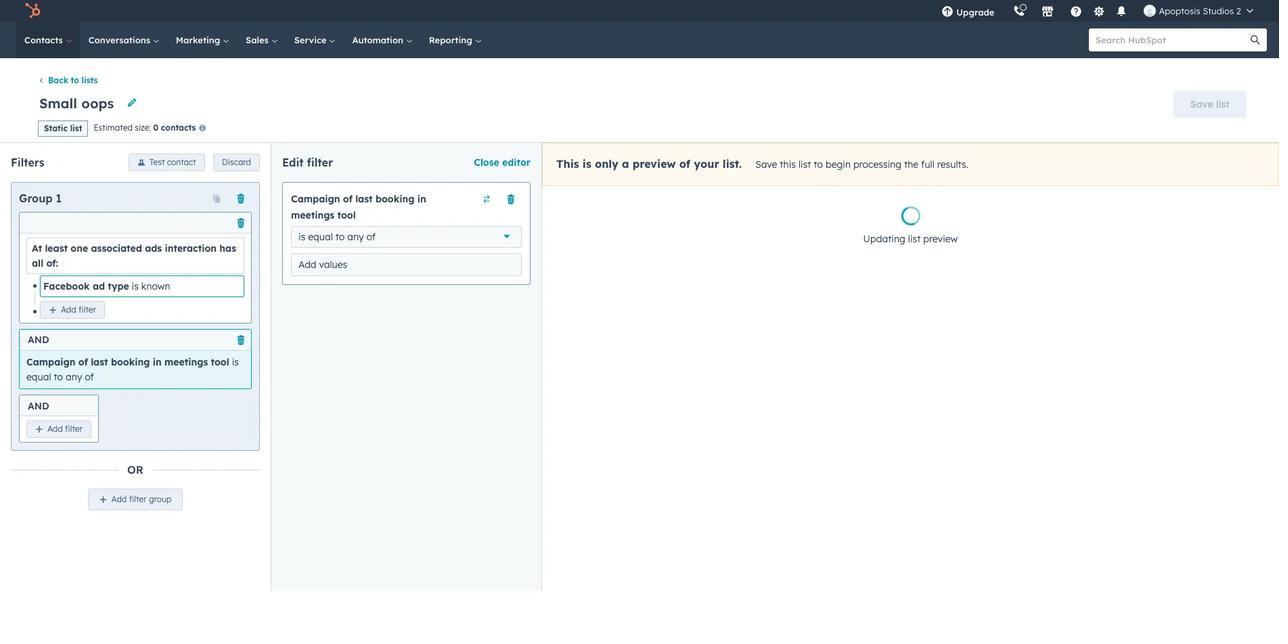 Task type: describe. For each thing, give the bounding box(es) containing it.
save this list to begin processing the full results.
[[756, 158, 969, 170]]

apoptosis studios 2 button
[[1137, 0, 1262, 22]]

close editor
[[474, 156, 531, 168]]

0
[[153, 123, 159, 133]]

help image
[[1071, 6, 1083, 18]]

service link
[[286, 22, 344, 58]]

updating list preview
[[864, 233, 958, 245]]

only
[[595, 157, 619, 170]]

equal inside popup button
[[308, 231, 333, 243]]

equal inside the is equal to any of
[[26, 371, 51, 383]]

save for save this list to begin processing the full results.
[[756, 158, 778, 170]]

values
[[319, 258, 348, 271]]

one
[[71, 242, 88, 254]]

list.
[[723, 157, 742, 170]]

filter for add filter button to the bottom
[[65, 424, 83, 434]]

0 vertical spatial last
[[356, 193, 373, 205]]

any inside the is equal to any of
[[66, 371, 82, 383]]

edit filter
[[282, 156, 333, 169]]

facebook
[[43, 280, 90, 292]]

hubspot link
[[16, 3, 51, 19]]

back to lists link
[[38, 75, 98, 86]]

ad
[[93, 280, 105, 292]]

automation link
[[344, 22, 421, 58]]

search image
[[1251, 35, 1261, 45]]

of:
[[46, 257, 58, 269]]

updating
[[864, 233, 906, 245]]

0 horizontal spatial last
[[91, 356, 108, 368]]

results.
[[938, 158, 969, 170]]

1 and from the top
[[28, 334, 49, 346]]

1 vertical spatial add filter
[[47, 424, 83, 434]]

0 horizontal spatial in
[[153, 356, 162, 368]]

1 horizontal spatial campaign
[[291, 193, 340, 205]]

calling icon image
[[1014, 5, 1026, 18]]

reporting link
[[421, 22, 490, 58]]

filter for add filter group button
[[129, 495, 147, 505]]

least
[[45, 242, 68, 254]]

notifications image
[[1116, 6, 1128, 18]]

0 horizontal spatial tool
[[211, 356, 229, 368]]

search button
[[1245, 28, 1268, 51]]

filter for the topmost add filter button
[[79, 305, 96, 315]]

save list banner
[[33, 87, 1247, 119]]

apoptosis
[[1160, 5, 1201, 16]]

marketing link
[[168, 22, 238, 58]]

to inside page section element
[[71, 75, 79, 86]]

marketing
[[176, 35, 223, 45]]

contacts
[[24, 35, 65, 45]]

upgrade
[[957, 7, 995, 18]]

discard button
[[213, 153, 260, 171]]

notifications button
[[1111, 0, 1134, 22]]

at
[[32, 242, 42, 254]]

is equal to any of button
[[291, 226, 522, 248]]

processing
[[854, 158, 902, 170]]

contact
[[167, 157, 196, 167]]

type
[[108, 280, 129, 292]]

this
[[557, 157, 579, 170]]

contacts
[[161, 123, 196, 133]]

all
[[32, 257, 43, 269]]

0 horizontal spatial preview
[[633, 157, 676, 170]]

1 horizontal spatial tool
[[338, 209, 356, 221]]

sales
[[246, 35, 271, 45]]

1 horizontal spatial meetings
[[291, 209, 335, 221]]

hubspot image
[[24, 3, 41, 19]]

back
[[48, 75, 68, 86]]

group
[[149, 495, 172, 505]]

preview inside 'updating list preview' status
[[924, 233, 958, 245]]

1
[[56, 191, 62, 205]]

add filter group button
[[88, 489, 183, 511]]

0 horizontal spatial meetings
[[165, 356, 208, 368]]

filters
[[11, 156, 44, 169]]

this
[[780, 158, 796, 170]]

estimated
[[94, 123, 133, 133]]

upgrade image
[[942, 6, 954, 18]]

group
[[19, 191, 53, 205]]

ads
[[145, 242, 162, 254]]

marketplaces image
[[1042, 6, 1055, 18]]

test contact button
[[129, 153, 205, 171]]

static list
[[44, 123, 82, 133]]

help button
[[1065, 0, 1088, 22]]

add inside add filter group button
[[111, 495, 127, 505]]

0 horizontal spatial campaign of last booking in meetings tool
[[26, 356, 229, 368]]

begin
[[826, 158, 851, 170]]

size:
[[135, 123, 151, 133]]

full
[[922, 158, 935, 170]]



Task type: vqa. For each thing, say whether or not it's contained in the screenshot.
the top Save
yes



Task type: locate. For each thing, give the bounding box(es) containing it.
marketplaces button
[[1034, 0, 1063, 22]]

2 and from the top
[[28, 400, 49, 412]]

1 horizontal spatial is equal to any of
[[299, 231, 376, 243]]

back to lists
[[48, 75, 98, 86]]

1 vertical spatial add filter button
[[26, 421, 91, 438]]

or
[[127, 463, 144, 477]]

preview right updating
[[924, 233, 958, 245]]

0 horizontal spatial campaign
[[26, 356, 76, 368]]

edit
[[282, 156, 304, 169]]

facebook ad type is known
[[43, 280, 170, 292]]

preview
[[633, 157, 676, 170], [924, 233, 958, 245]]

meetings
[[291, 209, 335, 221], [165, 356, 208, 368]]

at least one associated ads interaction has all of:
[[32, 242, 236, 269]]

add
[[299, 258, 317, 271], [61, 305, 76, 315], [47, 424, 63, 434], [111, 495, 127, 505]]

preview right a on the left top of the page
[[633, 157, 676, 170]]

List name field
[[38, 94, 119, 113]]

1 vertical spatial booking
[[111, 356, 150, 368]]

1 vertical spatial is equal to any of
[[26, 356, 239, 383]]

save for save list
[[1191, 98, 1214, 110]]

has
[[220, 242, 236, 254]]

0 vertical spatial campaign
[[291, 193, 340, 205]]

1 horizontal spatial save
[[1191, 98, 1214, 110]]

interaction
[[165, 242, 217, 254]]

tara schultz image
[[1145, 5, 1157, 17]]

of
[[680, 157, 691, 170], [343, 193, 353, 205], [367, 231, 376, 243], [78, 356, 88, 368], [85, 371, 94, 383]]

0 vertical spatial in
[[418, 193, 426, 205]]

0 horizontal spatial is equal to any of
[[26, 356, 239, 383]]

is equal to any of inside is equal to any of popup button
[[299, 231, 376, 243]]

to inside the is equal to any of
[[54, 371, 63, 383]]

0 vertical spatial equal
[[308, 231, 333, 243]]

list for updating list preview
[[909, 233, 921, 245]]

0 horizontal spatial any
[[66, 371, 82, 383]]

associated
[[91, 242, 142, 254]]

0 vertical spatial and
[[28, 334, 49, 346]]

automation
[[352, 35, 406, 45]]

0 vertical spatial preview
[[633, 157, 676, 170]]

updating list preview status
[[858, 206, 964, 247]]

close
[[474, 156, 500, 168]]

menu
[[933, 0, 1264, 22]]

known
[[141, 280, 170, 292]]

add filter group
[[111, 495, 172, 505]]

service
[[294, 35, 329, 45]]

0 horizontal spatial save
[[756, 158, 778, 170]]

test
[[150, 157, 165, 167]]

list for static list
[[70, 123, 82, 133]]

1 horizontal spatial last
[[356, 193, 373, 205]]

campaign of last booking in meetings tool
[[291, 193, 426, 221], [26, 356, 229, 368]]

1 vertical spatial save
[[756, 158, 778, 170]]

1 vertical spatial meetings
[[165, 356, 208, 368]]

campaign
[[291, 193, 340, 205], [26, 356, 76, 368]]

calling icon button
[[1009, 2, 1032, 20]]

1 vertical spatial in
[[153, 356, 162, 368]]

1 horizontal spatial equal
[[308, 231, 333, 243]]

page section element
[[0, 58, 1280, 142]]

close editor button
[[474, 154, 531, 170]]

1 horizontal spatial in
[[418, 193, 426, 205]]

save list
[[1191, 98, 1230, 110]]

list
[[1217, 98, 1230, 110], [70, 123, 82, 133], [799, 158, 812, 170], [909, 233, 921, 245]]

save inside button
[[1191, 98, 1214, 110]]

add values
[[299, 258, 348, 271]]

1 horizontal spatial preview
[[924, 233, 958, 245]]

1 vertical spatial and
[[28, 400, 49, 412]]

0 horizontal spatial booking
[[111, 356, 150, 368]]

0 vertical spatial add filter button
[[40, 301, 105, 319]]

1 vertical spatial tool
[[211, 356, 229, 368]]

add filter
[[61, 305, 96, 315], [47, 424, 83, 434]]

booking inside campaign of last booking in meetings tool
[[376, 193, 415, 205]]

booking
[[376, 193, 415, 205], [111, 356, 150, 368]]

contacts link
[[16, 22, 80, 58]]

static
[[44, 123, 68, 133]]

0 vertical spatial tool
[[338, 209, 356, 221]]

in
[[418, 193, 426, 205], [153, 356, 162, 368]]

0 vertical spatial save
[[1191, 98, 1214, 110]]

0 vertical spatial booking
[[376, 193, 415, 205]]

1 vertical spatial campaign
[[26, 356, 76, 368]]

lists
[[82, 75, 98, 86]]

0 horizontal spatial equal
[[26, 371, 51, 383]]

list for save list
[[1217, 98, 1230, 110]]

filter inside add filter group button
[[129, 495, 147, 505]]

1 vertical spatial campaign of last booking in meetings tool
[[26, 356, 229, 368]]

is
[[583, 157, 592, 170], [299, 231, 306, 243], [132, 280, 139, 292], [232, 356, 239, 368]]

a
[[622, 157, 629, 170]]

studios
[[1204, 5, 1235, 16]]

and
[[28, 334, 49, 346], [28, 400, 49, 412]]

apoptosis studios 2
[[1160, 5, 1242, 16]]

conversations link
[[80, 22, 168, 58]]

the
[[905, 158, 919, 170]]

tool
[[338, 209, 356, 221], [211, 356, 229, 368]]

1 horizontal spatial any
[[348, 231, 364, 243]]

1 horizontal spatial booking
[[376, 193, 415, 205]]

group 1
[[19, 191, 62, 205]]

1 horizontal spatial campaign of last booking in meetings tool
[[291, 193, 426, 221]]

reporting
[[429, 35, 475, 45]]

to
[[71, 75, 79, 86], [814, 158, 823, 170], [336, 231, 345, 243], [54, 371, 63, 383]]

0 vertical spatial campaign of last booking in meetings tool
[[291, 193, 426, 221]]

save
[[1191, 98, 1214, 110], [756, 158, 778, 170]]

0 vertical spatial is equal to any of
[[299, 231, 376, 243]]

0 vertical spatial meetings
[[291, 209, 335, 221]]

last
[[356, 193, 373, 205], [91, 356, 108, 368]]

1 vertical spatial preview
[[924, 233, 958, 245]]

to inside popup button
[[336, 231, 345, 243]]

editor
[[502, 156, 531, 168]]

discard
[[222, 157, 251, 167]]

list inside status
[[909, 233, 921, 245]]

1 vertical spatial equal
[[26, 371, 51, 383]]

test contact
[[150, 157, 196, 167]]

is inside popup button
[[299, 231, 306, 243]]

save list button
[[1174, 91, 1247, 118]]

settings link
[[1091, 4, 1108, 18]]

0 vertical spatial any
[[348, 231, 364, 243]]

2
[[1237, 5, 1242, 16]]

this is only a preview of your list.
[[557, 157, 742, 170]]

1 vertical spatial any
[[66, 371, 82, 383]]

conversations
[[89, 35, 153, 45]]

sales link
[[238, 22, 286, 58]]

settings image
[[1094, 6, 1106, 18]]

your
[[694, 157, 720, 170]]

0 vertical spatial add filter
[[61, 305, 96, 315]]

list inside button
[[1217, 98, 1230, 110]]

estimated size: 0 contacts
[[94, 123, 196, 133]]

of inside popup button
[[367, 231, 376, 243]]

menu containing apoptosis studios 2
[[933, 0, 1264, 22]]

1 vertical spatial last
[[91, 356, 108, 368]]

in inside campaign of last booking in meetings tool
[[418, 193, 426, 205]]

filter
[[307, 156, 333, 169], [79, 305, 96, 315], [65, 424, 83, 434], [129, 495, 147, 505]]

any inside popup button
[[348, 231, 364, 243]]

any
[[348, 231, 364, 243], [66, 371, 82, 383]]

Search HubSpot search field
[[1090, 28, 1255, 51]]



